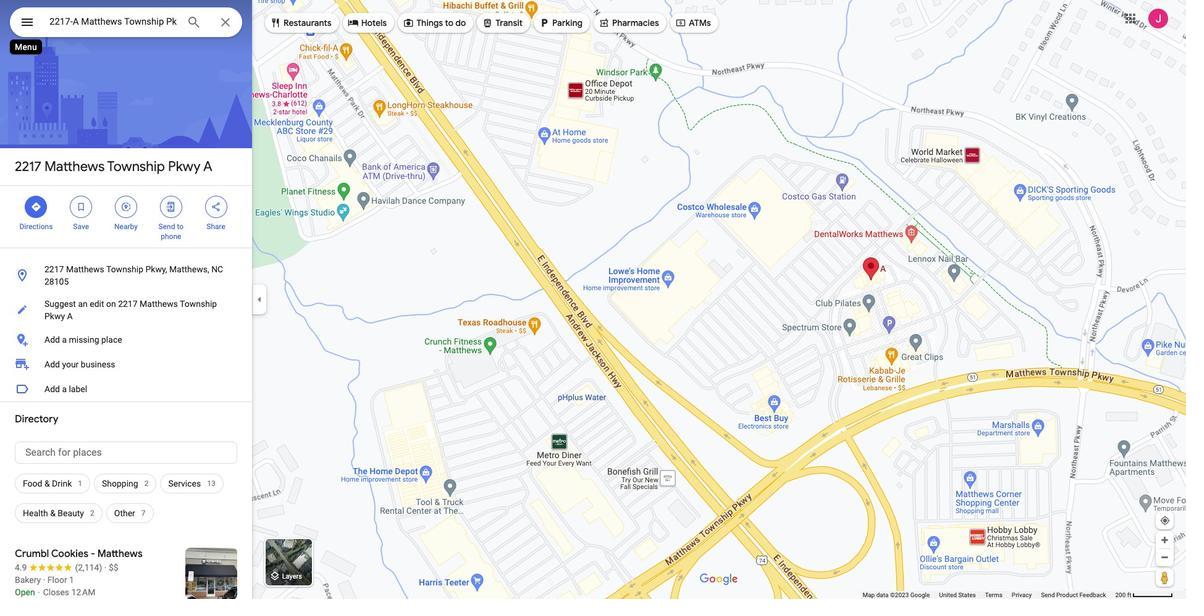Task type: vqa. For each thing, say whether or not it's contained in the screenshot.
2019
no



Task type: describe. For each thing, give the bounding box(es) containing it.
a inside suggest an edit on 2217 matthews township pkwy a
[[67, 312, 73, 321]]

bakery · floor 1 open ⋅ closes 12 am
[[15, 576, 95, 598]]

a for label
[[62, 385, 67, 394]]

ft
[[1128, 592, 1132, 599]]

⋅
[[37, 588, 41, 598]]

add a missing place
[[45, 335, 122, 345]]

shopping
[[102, 479, 138, 489]]

place
[[101, 335, 122, 345]]

other
[[114, 509, 135, 519]]

privacy button
[[1012, 592, 1032, 600]]

terms
[[986, 592, 1003, 599]]

phone
[[161, 232, 181, 241]]


[[676, 16, 687, 30]]


[[270, 16, 281, 30]]

food
[[23, 479, 42, 489]]

hotels
[[361, 17, 387, 28]]

united
[[940, 592, 958, 599]]

price: moderate image
[[109, 563, 118, 573]]

 parking
[[539, 16, 583, 30]]

200 ft
[[1116, 592, 1132, 599]]

map
[[863, 592, 875, 599]]

-
[[91, 548, 95, 561]]

on
[[106, 299, 116, 309]]

& for beauty
[[50, 509, 56, 519]]

directory
[[15, 414, 58, 426]]

matthews up 
[[45, 158, 105, 176]]


[[348, 16, 359, 30]]

· $$
[[104, 563, 118, 573]]

transit
[[496, 17, 523, 28]]

to inside "send to phone"
[[177, 223, 184, 231]]

send product feedback button
[[1042, 592, 1107, 600]]

closes
[[43, 588, 69, 598]]

1 horizontal spatial ·
[[104, 563, 107, 573]]

privacy
[[1012, 592, 1032, 599]]

2217 for 2217 matthews township pkwy, matthews, nc 28105
[[45, 265, 64, 274]]

200 ft button
[[1116, 592, 1174, 599]]


[[599, 16, 610, 30]]

matthews,
[[169, 265, 209, 274]]

add for add a label
[[45, 385, 60, 394]]

layers
[[282, 573, 302, 581]]

map data ©2023 google
[[863, 592, 931, 599]]

add a missing place button
[[0, 328, 252, 352]]

(2,114)
[[75, 563, 102, 573]]


[[121, 200, 132, 214]]

2217-A Matthews Township Pkwy, Matthews, NC 28105 field
[[10, 7, 242, 37]]

2217 inside suggest an edit on 2217 matthews township pkwy a
[[118, 299, 138, 309]]

add a label button
[[0, 377, 252, 402]]

floor
[[47, 576, 67, 585]]

do
[[456, 17, 466, 28]]

suggest
[[45, 299, 76, 309]]

your
[[62, 360, 79, 370]]

edit
[[90, 299, 104, 309]]

 things to do
[[403, 16, 466, 30]]

4.9
[[15, 563, 27, 573]]

pkwy inside suggest an edit on 2217 matthews township pkwy a
[[45, 312, 65, 321]]

· inside bakery · floor 1 open ⋅ closes 12 am
[[43, 576, 45, 585]]

services 13
[[168, 479, 216, 489]]

 transit
[[482, 16, 523, 30]]

township for pkwy
[[107, 158, 165, 176]]

google maps element
[[0, 0, 1187, 600]]

add for add your business
[[45, 360, 60, 370]]

health
[[23, 509, 48, 519]]

 button
[[10, 7, 45, 40]]

a for missing
[[62, 335, 67, 345]]

missing
[[69, 335, 99, 345]]

directions
[[19, 223, 53, 231]]

add your business link
[[0, 352, 252, 377]]

to inside the  things to do
[[445, 17, 454, 28]]

2217 matthews township pkwy, matthews, nc 28105
[[45, 265, 223, 287]]

an
[[78, 299, 88, 309]]

share
[[207, 223, 226, 231]]

2217 for 2217 matthews township pkwy a
[[15, 158, 41, 176]]

send to phone
[[159, 223, 184, 241]]

zoom in image
[[1161, 536, 1170, 545]]

crumbl
[[15, 548, 49, 561]]

12 am
[[71, 588, 95, 598]]

terms button
[[986, 592, 1003, 600]]

2217 matthews township pkwy a main content
[[0, 0, 252, 600]]

add for add a missing place
[[45, 335, 60, 345]]

add a label
[[45, 385, 87, 394]]

data
[[877, 592, 889, 599]]

drink
[[52, 479, 72, 489]]

send for send product feedback
[[1042, 592, 1056, 599]]

13
[[207, 480, 216, 488]]

states
[[959, 592, 977, 599]]

1 for drink
[[78, 480, 82, 488]]

add your business
[[45, 360, 115, 370]]

township for pkwy,
[[106, 265, 143, 274]]



Task type: locate. For each thing, give the bounding box(es) containing it.
add left missing
[[45, 335, 60, 345]]

restaurants
[[284, 17, 332, 28]]

3 add from the top
[[45, 385, 60, 394]]

2 vertical spatial add
[[45, 385, 60, 394]]

2 right shopping
[[144, 480, 149, 488]]

0 vertical spatial pkwy
[[168, 158, 201, 176]]

open
[[15, 588, 35, 598]]

united states
[[940, 592, 977, 599]]

0 horizontal spatial a
[[67, 312, 73, 321]]

actions for 2217 matthews township pkwy a region
[[0, 186, 252, 248]]

township up 
[[107, 158, 165, 176]]

nearby
[[114, 223, 138, 231]]

shopping 2
[[102, 479, 149, 489]]

0 vertical spatial a
[[203, 158, 212, 176]]

send left product
[[1042, 592, 1056, 599]]

· left price: moderate icon
[[104, 563, 107, 573]]

cookies
[[51, 548, 88, 561]]

2 add from the top
[[45, 360, 60, 370]]

2217 right on
[[118, 299, 138, 309]]

4.9 stars 2,114 reviews image
[[15, 562, 102, 574]]

add inside "link"
[[45, 360, 60, 370]]

business
[[81, 360, 115, 370]]

& right health in the bottom of the page
[[50, 509, 56, 519]]

0 vertical spatial 2217
[[15, 158, 41, 176]]

matthews down pkwy,
[[140, 299, 178, 309]]

1 right drink
[[78, 480, 82, 488]]

1 vertical spatial send
[[1042, 592, 1056, 599]]

· left floor
[[43, 576, 45, 585]]

& for drink
[[44, 479, 50, 489]]

other 7
[[114, 509, 146, 519]]

zoom out image
[[1161, 553, 1170, 563]]

None text field
[[15, 442, 237, 464]]

0 vertical spatial township
[[107, 158, 165, 176]]

footer
[[863, 592, 1116, 600]]

2 inside shopping 2
[[144, 480, 149, 488]]

7
[[141, 509, 146, 518]]

matthews
[[45, 158, 105, 176], [66, 265, 104, 274], [140, 299, 178, 309], [98, 548, 143, 561]]

 atms
[[676, 16, 711, 30]]

None field
[[49, 14, 177, 29]]

2 a from the top
[[62, 385, 67, 394]]

1 vertical spatial add
[[45, 360, 60, 370]]

1 vertical spatial ·
[[43, 576, 45, 585]]

a down suggest
[[67, 312, 73, 321]]

nc
[[211, 265, 223, 274]]

collapse side panel image
[[253, 293, 266, 307]]

1 vertical spatial township
[[106, 265, 143, 274]]


[[211, 200, 222, 214]]


[[403, 16, 414, 30]]

0 vertical spatial ·
[[104, 563, 107, 573]]

28105
[[45, 277, 69, 287]]

1 vertical spatial a
[[62, 385, 67, 394]]

show your location image
[[1160, 516, 1171, 527]]

send for send to phone
[[159, 223, 175, 231]]

pkwy down suggest
[[45, 312, 65, 321]]

1 horizontal spatial send
[[1042, 592, 1056, 599]]

add left label
[[45, 385, 60, 394]]

1
[[78, 480, 82, 488], [69, 576, 74, 585]]


[[539, 16, 550, 30]]

township down matthews,
[[180, 299, 217, 309]]

product
[[1057, 592, 1079, 599]]

send
[[159, 223, 175, 231], [1042, 592, 1056, 599]]

send product feedback
[[1042, 592, 1107, 599]]

to
[[445, 17, 454, 28], [177, 223, 184, 231]]

united states button
[[940, 592, 977, 600]]

things
[[417, 17, 443, 28]]


[[20, 14, 35, 31]]

2217
[[15, 158, 41, 176], [45, 265, 64, 274], [118, 299, 138, 309]]

0 horizontal spatial &
[[44, 479, 50, 489]]

township inside suggest an edit on 2217 matthews township pkwy a
[[180, 299, 217, 309]]

pkwy,
[[146, 265, 167, 274]]

bakery
[[15, 576, 41, 585]]

0 horizontal spatial pkwy
[[45, 312, 65, 321]]

none text field inside 2217 matthews township pkwy a 'main content'
[[15, 442, 237, 464]]

a
[[62, 335, 67, 345], [62, 385, 67, 394]]

1 vertical spatial 2217
[[45, 265, 64, 274]]

2 vertical spatial township
[[180, 299, 217, 309]]

a up 
[[203, 158, 212, 176]]


[[76, 200, 87, 214]]

matthews inside suggest an edit on 2217 matthews township pkwy a
[[140, 299, 178, 309]]

2217 up 28105 at the top of the page
[[45, 265, 64, 274]]

0 horizontal spatial ·
[[43, 576, 45, 585]]

send up phone
[[159, 223, 175, 231]]

1 horizontal spatial 2
[[144, 480, 149, 488]]

footer containing map data ©2023 google
[[863, 592, 1116, 600]]


[[31, 200, 42, 214]]

to up phone
[[177, 223, 184, 231]]

food & drink 1
[[23, 479, 82, 489]]

1 horizontal spatial pkwy
[[168, 158, 201, 176]]

1 right floor
[[69, 576, 74, 585]]

&
[[44, 479, 50, 489], [50, 509, 56, 519]]

parking
[[553, 17, 583, 28]]

1 vertical spatial &
[[50, 509, 56, 519]]

matthews up 28105 at the top of the page
[[66, 265, 104, 274]]

·
[[104, 563, 107, 573], [43, 576, 45, 585]]

footer inside google maps element
[[863, 592, 1116, 600]]

0 horizontal spatial to
[[177, 223, 184, 231]]

1 inside food & drink 1
[[78, 480, 82, 488]]

a left missing
[[62, 335, 67, 345]]

services
[[168, 479, 201, 489]]

$$
[[109, 563, 118, 573]]

2217 up 
[[15, 158, 41, 176]]

0 horizontal spatial send
[[159, 223, 175, 231]]

none field inside 2217-a matthews township pkwy, matthews, nc 28105 field
[[49, 14, 177, 29]]

1 horizontal spatial 1
[[78, 480, 82, 488]]

0 vertical spatial 2
[[144, 480, 149, 488]]

add
[[45, 335, 60, 345], [45, 360, 60, 370], [45, 385, 60, 394]]

1 vertical spatial pkwy
[[45, 312, 65, 321]]

google
[[911, 592, 931, 599]]

©2023
[[891, 592, 909, 599]]

0 vertical spatial to
[[445, 17, 454, 28]]

save
[[73, 223, 89, 231]]

2217 matthews township pkwy a
[[15, 158, 212, 176]]


[[482, 16, 493, 30]]

1 inside bakery · floor 1 open ⋅ closes 12 am
[[69, 576, 74, 585]]


[[166, 200, 177, 214]]

0 vertical spatial add
[[45, 335, 60, 345]]

1 vertical spatial a
[[67, 312, 73, 321]]

1 vertical spatial 2
[[90, 509, 94, 518]]

 pharmacies
[[599, 16, 660, 30]]

 search field
[[10, 7, 242, 40]]

0 vertical spatial a
[[62, 335, 67, 345]]

 hotels
[[348, 16, 387, 30]]

to left do
[[445, 17, 454, 28]]

a left label
[[62, 385, 67, 394]]

200
[[1116, 592, 1127, 599]]

add left your
[[45, 360, 60, 370]]

1 horizontal spatial to
[[445, 17, 454, 28]]

2 horizontal spatial 2217
[[118, 299, 138, 309]]

crumbl cookies - matthews
[[15, 548, 143, 561]]

2 vertical spatial 2217
[[118, 299, 138, 309]]

suggest an edit on 2217 matthews township pkwy a button
[[0, 293, 252, 328]]

show street view coverage image
[[1157, 569, 1175, 587]]

2217 matthews township pkwy, matthews, nc 28105 button
[[0, 258, 252, 293]]

1 horizontal spatial &
[[50, 509, 56, 519]]

beauty
[[58, 509, 84, 519]]

2 inside 'health & beauty 2'
[[90, 509, 94, 518]]

0 vertical spatial send
[[159, 223, 175, 231]]

feedback
[[1080, 592, 1107, 599]]

atms
[[689, 17, 711, 28]]

0 vertical spatial &
[[44, 479, 50, 489]]

suggest an edit on 2217 matthews township pkwy a
[[45, 299, 217, 321]]

google account: james peterson  
(james.peterson1902@gmail.com) image
[[1149, 8, 1169, 28]]

2
[[144, 480, 149, 488], [90, 509, 94, 518]]

0 horizontal spatial 2217
[[15, 158, 41, 176]]

matthews up '$$'
[[98, 548, 143, 561]]

1 a from the top
[[62, 335, 67, 345]]

2217 inside 2217 matthews township pkwy, matthews, nc 28105
[[45, 265, 64, 274]]

1 horizontal spatial 2217
[[45, 265, 64, 274]]

1 for floor
[[69, 576, 74, 585]]

1 add from the top
[[45, 335, 60, 345]]

send inside "send to phone"
[[159, 223, 175, 231]]

1 vertical spatial to
[[177, 223, 184, 231]]

label
[[69, 385, 87, 394]]

pharmacies
[[613, 17, 660, 28]]

township left pkwy,
[[106, 265, 143, 274]]

1 vertical spatial 1
[[69, 576, 74, 585]]

 restaurants
[[270, 16, 332, 30]]

0 vertical spatial 1
[[78, 480, 82, 488]]

matthews inside 2217 matthews township pkwy, matthews, nc 28105
[[66, 265, 104, 274]]

2 right beauty
[[90, 509, 94, 518]]

pkwy up 
[[168, 158, 201, 176]]

0 horizontal spatial 1
[[69, 576, 74, 585]]

& right food
[[44, 479, 50, 489]]

pkwy
[[168, 158, 201, 176], [45, 312, 65, 321]]

township inside 2217 matthews township pkwy, matthews, nc 28105
[[106, 265, 143, 274]]

0 horizontal spatial 2
[[90, 509, 94, 518]]

1 horizontal spatial a
[[203, 158, 212, 176]]

send inside button
[[1042, 592, 1056, 599]]

a
[[203, 158, 212, 176], [67, 312, 73, 321]]



